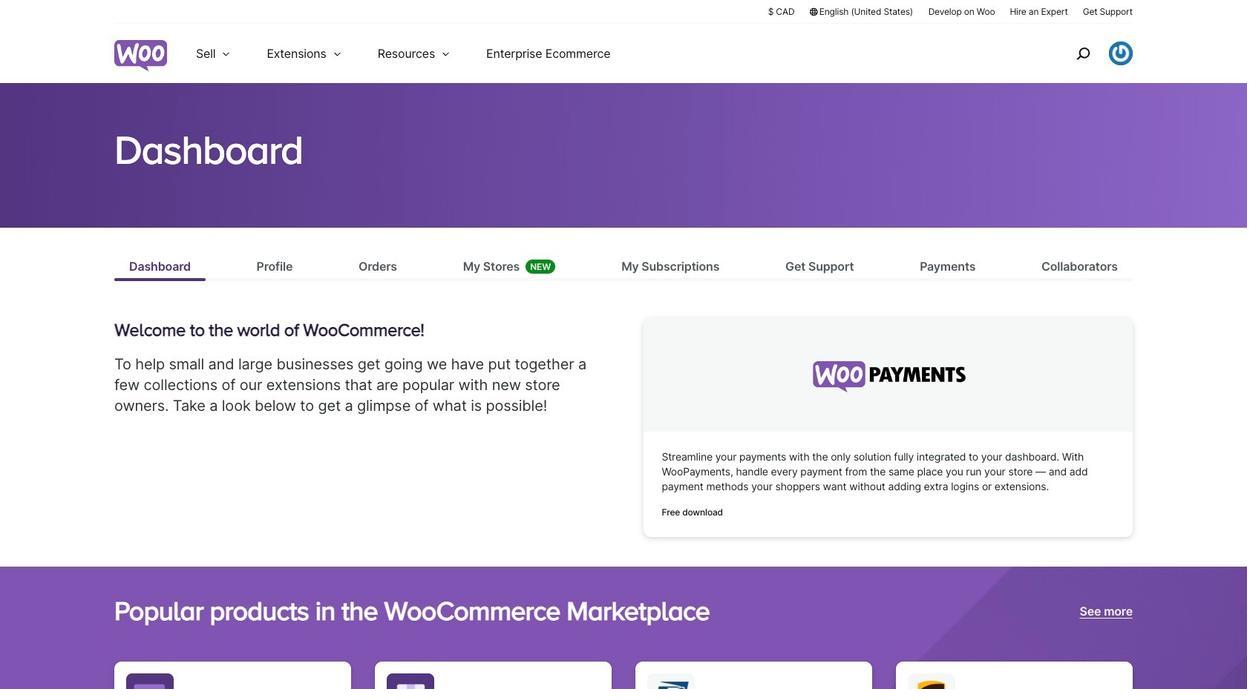 Task type: describe. For each thing, give the bounding box(es) containing it.
search image
[[1071, 42, 1095, 65]]



Task type: vqa. For each thing, say whether or not it's contained in the screenshot.
Illustration of two product cards, with a plan and an abstract shape image
no



Task type: locate. For each thing, give the bounding box(es) containing it.
open account menu image
[[1109, 42, 1133, 65]]

service navigation menu element
[[1045, 29, 1133, 78]]



